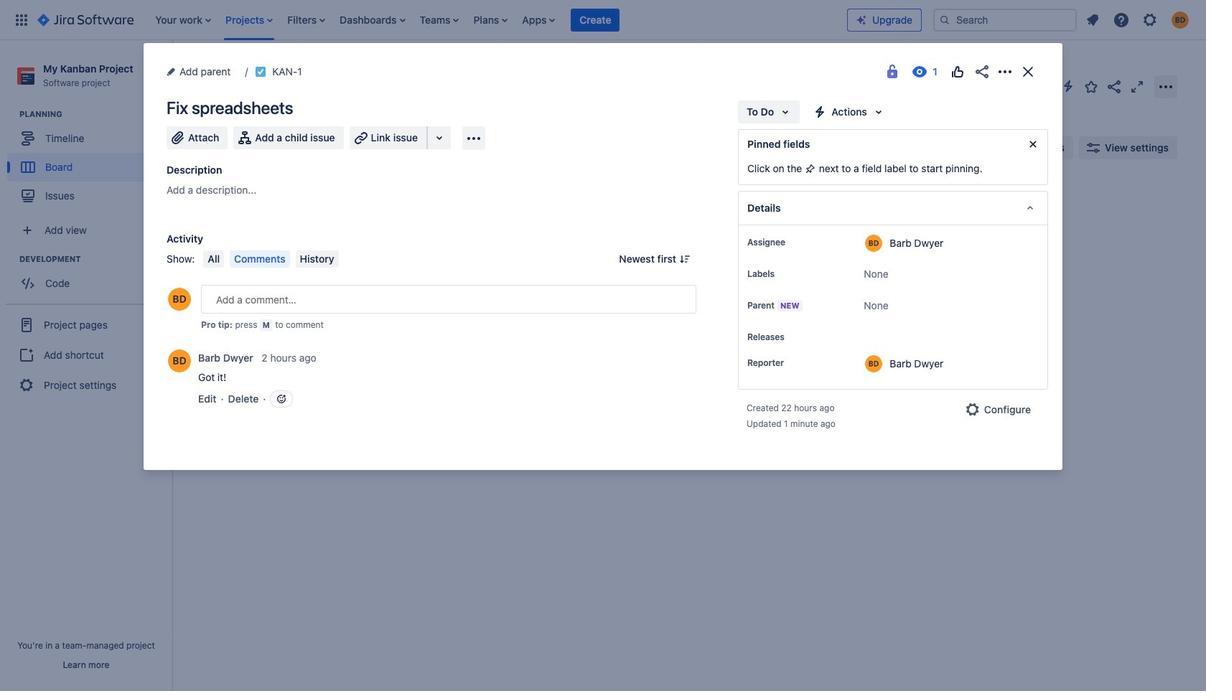 Task type: describe. For each thing, give the bounding box(es) containing it.
5 list item from the left
[[415, 0, 464, 40]]

copy link to comment image
[[319, 351, 331, 363]]

hide message image
[[1025, 136, 1042, 153]]

0 horizontal spatial list
[[148, 0, 847, 40]]

add reaction image
[[276, 394, 288, 405]]

1 horizontal spatial more information about barb dwyer image
[[866, 235, 883, 252]]

7 list item from the left
[[518, 0, 560, 40]]

8 list item from the left
[[571, 0, 620, 40]]

sidebar element
[[0, 40, 172, 692]]

close image
[[1020, 63, 1037, 80]]

search image
[[939, 14, 951, 25]]

labels pin to top. only you can see pinned fields. image
[[778, 269, 789, 280]]

2 heading from the top
[[19, 254, 172, 265]]

assignee pin to top. only you can see pinned fields. image
[[789, 237, 800, 249]]

add people image
[[353, 139, 371, 157]]

create column image
[[812, 188, 829, 205]]

1 heading from the top
[[19, 109, 172, 120]]

more information about barb dwyer image
[[866, 356, 883, 373]]

2 list item from the left
[[221, 0, 277, 40]]

1 vertical spatial group
[[7, 254, 172, 303]]

details element
[[738, 191, 1049, 226]]

task image
[[255, 66, 267, 78]]

task image
[[213, 260, 225, 271]]

vote options: no one has voted for this issue yet. image
[[949, 63, 967, 80]]



Task type: vqa. For each thing, say whether or not it's contained in the screenshot.
details Element
yes



Task type: locate. For each thing, give the bounding box(es) containing it.
link web pages and more image
[[431, 129, 448, 147]]

heading
[[19, 109, 172, 120], [19, 254, 172, 265]]

0 vertical spatial heading
[[19, 109, 172, 120]]

1 vertical spatial heading
[[19, 254, 172, 265]]

enter full screen image
[[1129, 78, 1146, 95]]

actions image
[[997, 63, 1014, 80]]

Add a comment… field
[[201, 285, 697, 314]]

dialog
[[144, 43, 1063, 470]]

Search field
[[934, 8, 1077, 31]]

3 list item from the left
[[283, 0, 330, 40]]

list item
[[151, 0, 216, 40], [221, 0, 277, 40], [283, 0, 330, 40], [335, 0, 410, 40], [415, 0, 464, 40], [469, 0, 512, 40], [518, 0, 560, 40], [571, 0, 620, 40]]

2 vertical spatial group
[[6, 304, 167, 406]]

0 horizontal spatial more information about barb dwyer image
[[168, 350, 191, 373]]

menu bar
[[201, 251, 342, 268]]

Search this board text field
[[203, 135, 269, 161]]

0 vertical spatial group
[[7, 109, 172, 215]]

copy link to issue image
[[299, 65, 311, 77]]

group
[[7, 109, 172, 215], [7, 254, 172, 303], [6, 304, 167, 406]]

banner
[[0, 0, 1207, 40]]

0 vertical spatial more information about barb dwyer image
[[866, 235, 883, 252]]

star kan board image
[[1083, 78, 1100, 95]]

add app image
[[465, 130, 483, 147]]

6 list item from the left
[[469, 0, 512, 40]]

None search field
[[934, 8, 1077, 31]]

reporter pin to top. only you can see pinned fields. image
[[787, 358, 799, 369]]

list
[[148, 0, 847, 40], [1080, 7, 1198, 33]]

primary element
[[9, 0, 847, 40]]

1 vertical spatial more information about barb dwyer image
[[168, 350, 191, 373]]

jira software image
[[37, 11, 134, 28], [37, 11, 134, 28]]

1 horizontal spatial list
[[1080, 7, 1198, 33]]

more information about barb dwyer image
[[866, 235, 883, 252], [168, 350, 191, 373]]

4 list item from the left
[[335, 0, 410, 40]]

1 list item from the left
[[151, 0, 216, 40]]



